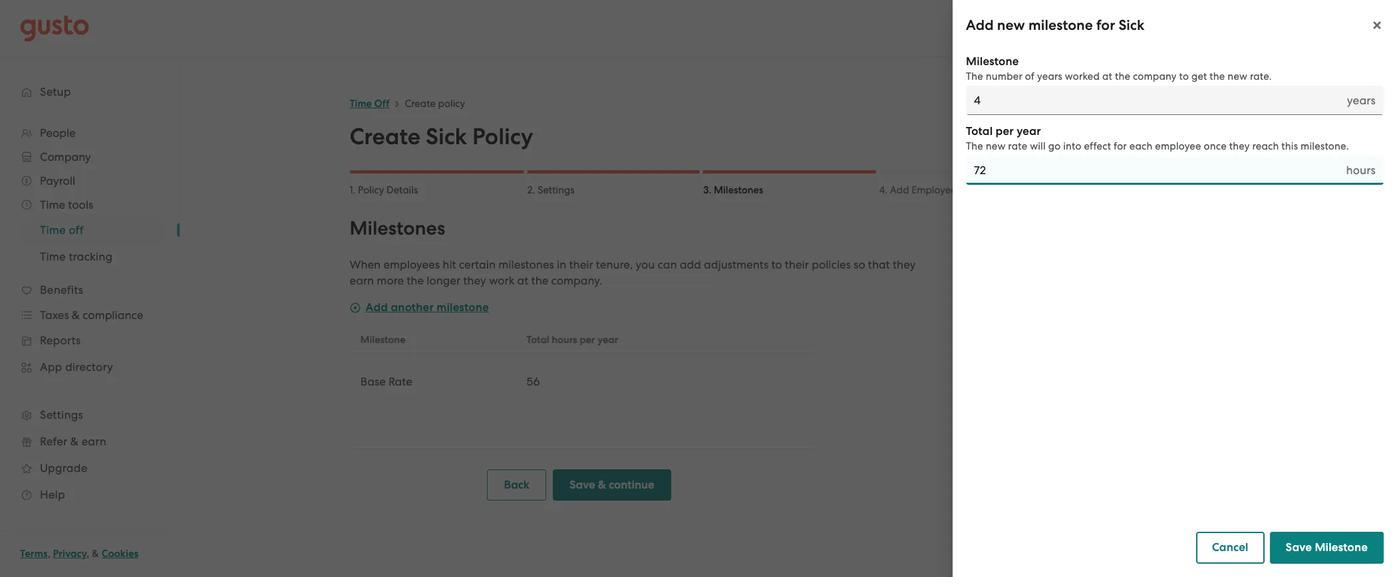 Task type: locate. For each thing, give the bounding box(es) containing it.
1 vertical spatial total
[[526, 334, 549, 346]]

sick down policy
[[426, 123, 467, 150]]

terms
[[20, 548, 48, 560]]

settings
[[538, 184, 575, 196]]

earn
[[350, 274, 374, 287]]

the
[[966, 71, 983, 82], [966, 140, 983, 152]]

work
[[489, 274, 515, 287]]

1 vertical spatial add
[[890, 184, 909, 196]]

their left policies
[[785, 258, 809, 271]]

continue
[[609, 478, 654, 492]]

company.
[[551, 274, 602, 287]]

per right hours
[[580, 334, 595, 346]]

they right the once
[[1229, 140, 1250, 152]]

certain
[[459, 258, 496, 271]]

1 vertical spatial milestones
[[350, 217, 445, 240]]

milestone
[[1028, 17, 1093, 34], [437, 301, 489, 315]]

total for per
[[966, 124, 993, 138]]

0 vertical spatial the
[[966, 71, 983, 82]]

milestone up years
[[1028, 17, 1093, 34]]

add left employees
[[890, 184, 909, 196]]

the left rate
[[966, 140, 983, 152]]

add inside button
[[366, 301, 388, 315]]

1 vertical spatial save
[[1286, 541, 1312, 555]]

to right adjustments
[[771, 258, 782, 271]]

save for save milestone
[[1286, 541, 1312, 555]]

new up number
[[997, 17, 1025, 34]]

create policy
[[405, 98, 465, 110]]

at right worked
[[1102, 71, 1112, 82]]

1 vertical spatial per
[[580, 334, 595, 346]]

the
[[1115, 71, 1130, 82], [1210, 71, 1225, 82], [407, 274, 424, 287], [531, 274, 548, 287]]

0 vertical spatial sick
[[1119, 17, 1145, 34]]

new inside total per year the new rate will go into effect for each employee once they reach this milestone.
[[986, 140, 1006, 152]]

&
[[598, 478, 606, 492], [92, 548, 99, 560]]

sick
[[1119, 17, 1145, 34], [426, 123, 467, 150]]

milestones
[[498, 258, 554, 271]]

reach
[[1252, 140, 1279, 152]]

year
[[1017, 124, 1041, 138], [597, 334, 618, 346]]

2 vertical spatial milestone
[[1315, 541, 1368, 555]]

total left hours
[[526, 334, 549, 346]]

create down off
[[350, 123, 420, 150]]

total inside total per year the new rate will go into effect for each employee once they reach this milestone.
[[966, 124, 993, 138]]

1 horizontal spatial &
[[598, 478, 606, 492]]

1 vertical spatial policy
[[358, 184, 384, 196]]

new left rate.
[[1228, 71, 1247, 82]]

2 horizontal spatial add
[[966, 17, 994, 34]]

1 horizontal spatial milestone
[[966, 55, 1019, 69]]

1 vertical spatial new
[[1228, 71, 1247, 82]]

employees
[[383, 258, 440, 271]]

0 vertical spatial total
[[966, 124, 993, 138]]

1 horizontal spatial save
[[1286, 541, 1312, 555]]

1 vertical spatial they
[[893, 258, 916, 271]]

in
[[557, 258, 566, 271]]

new left rate
[[986, 140, 1006, 152]]

when
[[350, 258, 381, 271]]

create a new milestone policy rule dialog
[[953, 0, 1397, 577]]

total
[[966, 124, 993, 138], [526, 334, 549, 346]]

rate
[[1008, 140, 1027, 152]]

policy
[[472, 123, 533, 150], [358, 184, 384, 196]]

save
[[569, 478, 595, 492], [1286, 541, 1312, 555]]

at down milestones
[[517, 274, 528, 287]]

0 vertical spatial year
[[1017, 124, 1041, 138]]

1 , from the left
[[48, 548, 50, 560]]

they right that
[[893, 258, 916, 271]]

total for hours
[[526, 334, 549, 346]]

0 horizontal spatial policy
[[358, 184, 384, 196]]

for left each
[[1114, 140, 1127, 152]]

add another milestone button
[[350, 300, 489, 316]]

at
[[1102, 71, 1112, 82], [517, 274, 528, 287]]

cancel
[[1212, 541, 1248, 555]]

0 horizontal spatial milestone
[[360, 334, 406, 346]]

longer
[[427, 274, 460, 287]]

milestone inside button
[[1315, 541, 1368, 555]]

their
[[569, 258, 593, 271], [785, 258, 809, 271]]

per inside total per year the new rate will go into effect for each employee once they reach this milestone.
[[996, 124, 1014, 138]]

1 horizontal spatial at
[[1102, 71, 1112, 82]]

1 vertical spatial sick
[[426, 123, 467, 150]]

starting
[[1066, 184, 1103, 196]]

sick up the milestone the number of years worked at the company to get the new rate.
[[1119, 17, 1145, 34]]

2 vertical spatial add
[[366, 301, 388, 315]]

save milestone
[[1286, 541, 1368, 555]]

create for create sick policy
[[350, 123, 420, 150]]

1 horizontal spatial add
[[890, 184, 909, 196]]

to left get
[[1179, 71, 1189, 82]]

create left policy
[[405, 98, 436, 110]]

at inside when employees hit certain milestones in their tenure, you can add adjustments to their policies so that they earn more the longer they work at the company.
[[517, 274, 528, 287]]

0 horizontal spatial add
[[366, 301, 388, 315]]

0 vertical spatial at
[[1102, 71, 1112, 82]]

0 horizontal spatial to
[[771, 258, 782, 271]]

get
[[1192, 71, 1207, 82]]

1 horizontal spatial milestone
[[1028, 17, 1093, 34]]

new
[[997, 17, 1025, 34], [1228, 71, 1247, 82], [986, 140, 1006, 152]]

save inside create a new milestone policy rule dialog
[[1286, 541, 1312, 555]]

milestone inside the milestone the number of years worked at the company to get the new rate.
[[966, 55, 1019, 69]]

the left number
[[966, 71, 983, 82]]

1 vertical spatial for
[[1114, 140, 1127, 152]]

add inside create a new milestone policy rule dialog
[[966, 17, 994, 34]]

the inside total per year the new rate will go into effect for each employee once they reach this milestone.
[[966, 140, 983, 152]]

they down certain
[[463, 274, 486, 287]]

company
[[1133, 71, 1177, 82]]

year inside total per year the new rate will go into effect for each employee once they reach this milestone.
[[1017, 124, 1041, 138]]

, left privacy
[[48, 548, 50, 560]]

1 vertical spatial year
[[597, 334, 618, 346]]

1 vertical spatial create
[[350, 123, 420, 150]]

0 horizontal spatial milestone
[[437, 301, 489, 315]]

add for add employees
[[890, 184, 909, 196]]

at inside the milestone the number of years worked at the company to get the new rate.
[[1102, 71, 1112, 82]]

2 horizontal spatial they
[[1229, 140, 1250, 152]]

0 vertical spatial save
[[569, 478, 595, 492]]

1 horizontal spatial year
[[1017, 124, 1041, 138]]

Milestone field
[[966, 86, 1384, 115]]

you
[[636, 258, 655, 271]]

0 vertical spatial &
[[598, 478, 606, 492]]

create
[[405, 98, 436, 110], [350, 123, 420, 150]]

0 horizontal spatial year
[[597, 334, 618, 346]]

0 horizontal spatial save
[[569, 478, 595, 492]]

0 horizontal spatial at
[[517, 274, 528, 287]]

& left continue
[[598, 478, 606, 492]]

add
[[966, 17, 994, 34], [890, 184, 909, 196], [366, 301, 388, 315]]

0 vertical spatial milestones
[[714, 184, 763, 196]]

,
[[48, 548, 50, 560], [87, 548, 89, 560]]

hours
[[552, 334, 577, 346]]

1 horizontal spatial policy
[[472, 123, 533, 150]]

0 vertical spatial per
[[996, 124, 1014, 138]]

policy
[[438, 98, 465, 110]]

2 vertical spatial new
[[986, 140, 1006, 152]]

1 vertical spatial the
[[966, 140, 983, 152]]

to inside when employees hit certain milestones in their tenure, you can add adjustments to their policies so that they earn more the longer they work at the company.
[[771, 258, 782, 271]]

milestone for milestone
[[360, 334, 406, 346]]

1 horizontal spatial total
[[966, 124, 993, 138]]

total per year the new rate will go into effect for each employee once they reach this milestone.
[[966, 124, 1349, 152]]

, left cookies button in the left bottom of the page
[[87, 548, 89, 560]]

per
[[996, 124, 1014, 138], [580, 334, 595, 346]]

effect
[[1084, 140, 1111, 152]]

milestone inside button
[[437, 301, 489, 315]]

0 vertical spatial policy
[[472, 123, 533, 150]]

1 vertical spatial milestone
[[360, 334, 406, 346]]

will
[[1030, 140, 1046, 152]]

add up number
[[966, 17, 994, 34]]

per up rate
[[996, 124, 1014, 138]]

rate
[[388, 375, 412, 389]]

0 vertical spatial add
[[966, 17, 994, 34]]

they
[[1229, 140, 1250, 152], [893, 258, 916, 271], [463, 274, 486, 287]]

total down number
[[966, 124, 993, 138]]

milestone inside dialog
[[1028, 17, 1093, 34]]

1 horizontal spatial ,
[[87, 548, 89, 560]]

1 vertical spatial to
[[771, 258, 782, 271]]

0 horizontal spatial ,
[[48, 548, 50, 560]]

0 horizontal spatial milestones
[[350, 217, 445, 240]]

1 horizontal spatial per
[[996, 124, 1014, 138]]

0 horizontal spatial per
[[580, 334, 595, 346]]

milestones
[[714, 184, 763, 196], [350, 217, 445, 240]]

to
[[1179, 71, 1189, 82], [771, 258, 782, 271]]

1 horizontal spatial their
[[785, 258, 809, 271]]

another
[[391, 301, 434, 315]]

number
[[986, 71, 1022, 82]]

1 the from the top
[[966, 71, 983, 82]]

1 vertical spatial at
[[517, 274, 528, 287]]

milestone down "longer"
[[437, 301, 489, 315]]

terms , privacy , & cookies
[[20, 548, 139, 560]]

0 horizontal spatial their
[[569, 258, 593, 271]]

1 horizontal spatial to
[[1179, 71, 1189, 82]]

the left company
[[1115, 71, 1130, 82]]

0 vertical spatial they
[[1229, 140, 1250, 152]]

the down employees
[[407, 274, 424, 287]]

0 horizontal spatial &
[[92, 548, 99, 560]]

save for save & continue
[[569, 478, 595, 492]]

starting balances
[[1066, 184, 1147, 196]]

& left cookies
[[92, 548, 99, 560]]

save & continue button
[[553, 470, 671, 501]]

policies
[[812, 258, 851, 271]]

milestone
[[966, 55, 1019, 69], [360, 334, 406, 346], [1315, 541, 1368, 555]]

1 vertical spatial milestone
[[437, 301, 489, 315]]

employees
[[912, 184, 961, 196]]

add employees
[[890, 184, 961, 196]]

their up company.
[[569, 258, 593, 271]]

the right get
[[1210, 71, 1225, 82]]

off
[[374, 98, 390, 110]]

0 vertical spatial to
[[1179, 71, 1189, 82]]

1 horizontal spatial sick
[[1119, 17, 1145, 34]]

save milestone button
[[1270, 532, 1384, 564]]

year right hours
[[597, 334, 618, 346]]

2 the from the top
[[966, 140, 983, 152]]

worked
[[1065, 71, 1100, 82]]

0 vertical spatial milestone
[[1028, 17, 1093, 34]]

year up will at the top
[[1017, 124, 1041, 138]]

2 horizontal spatial milestone
[[1315, 541, 1368, 555]]

employee
[[1155, 140, 1201, 152]]

add down more
[[366, 301, 388, 315]]

0 horizontal spatial total
[[526, 334, 549, 346]]

terms link
[[20, 548, 48, 560]]

for up the milestone the number of years worked at the company to get the new rate.
[[1096, 17, 1115, 34]]

0 vertical spatial milestone
[[966, 55, 1019, 69]]

this
[[1282, 140, 1298, 152]]

tenure,
[[596, 258, 633, 271]]

0 vertical spatial create
[[405, 98, 436, 110]]

adjustments
[[704, 258, 769, 271]]

0 horizontal spatial they
[[463, 274, 486, 287]]

home image
[[20, 15, 89, 42]]

back
[[504, 478, 530, 492]]

can
[[658, 258, 677, 271]]

0 horizontal spatial sick
[[426, 123, 467, 150]]



Task type: describe. For each thing, give the bounding box(es) containing it.
so
[[854, 258, 865, 271]]

1 vertical spatial &
[[92, 548, 99, 560]]

milestone the number of years worked at the company to get the new rate.
[[966, 55, 1272, 82]]

once
[[1204, 140, 1227, 152]]

milestone.
[[1301, 140, 1349, 152]]

add new milestone for sick
[[966, 17, 1145, 34]]

into
[[1063, 140, 1081, 152]]

hit
[[443, 258, 456, 271]]

they inside total per year the new rate will go into effect for each employee once they reach this milestone.
[[1229, 140, 1250, 152]]

2 vertical spatial they
[[463, 274, 486, 287]]

total hours per year
[[526, 334, 618, 346]]

to inside the milestone the number of years worked at the company to get the new rate.
[[1179, 71, 1189, 82]]

base
[[360, 375, 386, 389]]

privacy link
[[53, 548, 87, 560]]

details
[[387, 184, 418, 196]]

0 vertical spatial new
[[997, 17, 1025, 34]]

more
[[377, 274, 404, 287]]

balances
[[1105, 184, 1147, 196]]

go
[[1048, 140, 1061, 152]]

account menu element
[[1140, 0, 1377, 57]]

0 vertical spatial for
[[1096, 17, 1115, 34]]

privacy
[[53, 548, 87, 560]]

each
[[1129, 140, 1153, 152]]

add
[[680, 258, 701, 271]]

add another milestone
[[366, 301, 489, 315]]

2 , from the left
[[87, 548, 89, 560]]

56
[[526, 375, 540, 389]]

sick inside create a new milestone policy rule dialog
[[1119, 17, 1145, 34]]

milestone for another
[[437, 301, 489, 315]]

Total per year field
[[966, 156, 1384, 185]]

& inside button
[[598, 478, 606, 492]]

years
[[1037, 71, 1062, 82]]

milestone for milestone the number of years worked at the company to get the new rate.
[[966, 55, 1019, 69]]

add for add new milestone for sick
[[966, 17, 994, 34]]

cookies
[[102, 548, 139, 560]]

cancel button
[[1196, 532, 1264, 564]]

milestone for new
[[1028, 17, 1093, 34]]

of
[[1025, 71, 1035, 82]]

new inside the milestone the number of years worked at the company to get the new rate.
[[1228, 71, 1247, 82]]

the inside the milestone the number of years worked at the company to get the new rate.
[[966, 71, 983, 82]]

add for add another milestone
[[366, 301, 388, 315]]

2 their from the left
[[785, 258, 809, 271]]

create for create policy
[[405, 98, 436, 110]]

create sick policy
[[350, 123, 533, 150]]

1 horizontal spatial they
[[893, 258, 916, 271]]

for inside total per year the new rate will go into effect for each employee once they reach this milestone.
[[1114, 140, 1127, 152]]

1 their from the left
[[569, 258, 593, 271]]

policy details
[[358, 184, 418, 196]]

time off
[[350, 98, 390, 110]]

cookies button
[[102, 546, 139, 562]]

base rate
[[360, 375, 412, 389]]

time off link
[[350, 98, 390, 110]]

the down milestones
[[531, 274, 548, 287]]

rate.
[[1250, 71, 1272, 82]]

back button
[[487, 470, 546, 501]]

that
[[868, 258, 890, 271]]

save & continue
[[569, 478, 654, 492]]

time
[[350, 98, 372, 110]]

when employees hit certain milestones in their tenure, you can add adjustments to their policies so that they earn more the longer they work at the company.
[[350, 258, 916, 287]]

1 horizontal spatial milestones
[[714, 184, 763, 196]]



Task type: vqa. For each thing, say whether or not it's contained in the screenshot.
'list' containing People
no



